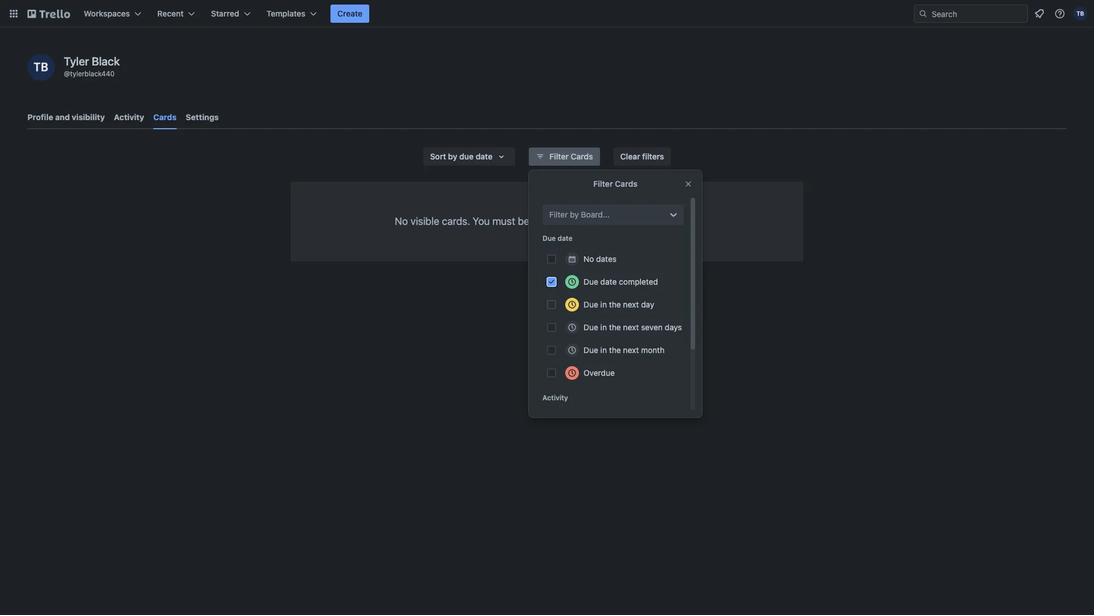 Task type: vqa. For each thing, say whether or not it's contained in the screenshot.
bottommost Create from template… icon
no



Task type: describe. For each thing, give the bounding box(es) containing it.
due
[[459, 152, 474, 161]]

next for month
[[623, 345, 639, 355]]

in for due in the next seven days
[[600, 323, 607, 332]]

filters
[[642, 152, 664, 161]]

0 horizontal spatial activity
[[114, 112, 144, 122]]

open information menu image
[[1054, 8, 1066, 19]]

cards link
[[153, 107, 177, 129]]

it
[[622, 215, 627, 227]]

due for due in the next seven days
[[583, 323, 598, 332]]

due date
[[542, 234, 573, 243]]

here.
[[676, 215, 699, 227]]

settings link
[[186, 107, 219, 128]]

in for due in the next month
[[600, 345, 607, 355]]

filter inside button
[[549, 152, 569, 161]]

recent
[[157, 9, 184, 18]]

2 to from the left
[[630, 215, 639, 227]]

due in the next seven days
[[583, 323, 682, 332]]

cards.
[[442, 215, 470, 227]]

a
[[575, 215, 581, 227]]

date inside popup button
[[476, 152, 492, 161]]

by for filter
[[570, 210, 579, 219]]

1 vertical spatial filter
[[593, 179, 613, 189]]

1 vertical spatial filter cards
[[593, 179, 637, 189]]

starred button
[[204, 5, 257, 23]]

appear
[[642, 215, 674, 227]]

sort
[[430, 152, 446, 161]]

tyler black @ tylerblack440
[[64, 55, 120, 78]]

profile and visibility
[[27, 112, 105, 122]]

must
[[492, 215, 515, 227]]

due for due date
[[542, 234, 556, 243]]

the for seven
[[609, 323, 621, 332]]

back to home image
[[27, 5, 70, 23]]

profile and visibility link
[[27, 107, 105, 128]]

2 vertical spatial cards
[[615, 179, 637, 189]]

sort by due date
[[430, 152, 492, 161]]

day
[[641, 300, 654, 309]]

black
[[92, 55, 120, 68]]

no visible cards. you must be added to a card for it to appear here.
[[395, 215, 699, 227]]

filter cards button
[[529, 148, 600, 166]]

and
[[55, 112, 70, 122]]

the for day
[[609, 300, 621, 309]]

primary element
[[0, 0, 1094, 27]]

board...
[[581, 210, 610, 219]]

no for no dates
[[583, 254, 594, 264]]

clear filters button
[[614, 148, 671, 166]]

workspaces button
[[77, 5, 148, 23]]

recent button
[[150, 5, 202, 23]]

clear
[[620, 152, 640, 161]]

templates button
[[260, 5, 324, 23]]

tylerblack440
[[70, 70, 115, 78]]

card
[[583, 215, 604, 227]]

activity link
[[114, 107, 144, 128]]

templates
[[267, 9, 305, 18]]

create button
[[331, 5, 369, 23]]

completed
[[619, 277, 658, 287]]

next for day
[[623, 300, 639, 309]]

0 notifications image
[[1033, 7, 1046, 21]]

by for sort
[[448, 152, 457, 161]]



Task type: locate. For each thing, give the bounding box(es) containing it.
cards left clear
[[571, 152, 593, 161]]

2 vertical spatial date
[[600, 277, 617, 287]]

no left "dates"
[[583, 254, 594, 264]]

0 vertical spatial in
[[600, 300, 607, 309]]

due for due in the next day
[[583, 300, 598, 309]]

2 in from the top
[[600, 323, 607, 332]]

to
[[564, 215, 573, 227], [630, 215, 639, 227]]

1 vertical spatial activity
[[542, 394, 568, 402]]

1 next from the top
[[623, 300, 639, 309]]

1 horizontal spatial by
[[570, 210, 579, 219]]

due for due in the next month
[[583, 345, 598, 355]]

1 vertical spatial in
[[600, 323, 607, 332]]

1 horizontal spatial filter cards
[[593, 179, 637, 189]]

0 vertical spatial cards
[[153, 112, 177, 122]]

1 horizontal spatial activity
[[542, 394, 568, 402]]

1 horizontal spatial cards
[[571, 152, 593, 161]]

month
[[641, 345, 664, 355]]

3 the from the top
[[609, 345, 621, 355]]

1 horizontal spatial tyler black (tylerblack440) image
[[1074, 7, 1087, 21]]

next left day
[[623, 300, 639, 309]]

0 horizontal spatial to
[[564, 215, 573, 227]]

1 to from the left
[[564, 215, 573, 227]]

create
[[337, 9, 363, 18]]

in up overdue
[[600, 345, 607, 355]]

visibility
[[72, 112, 105, 122]]

by left card
[[570, 210, 579, 219]]

you
[[473, 215, 490, 227]]

by
[[448, 152, 457, 161], [570, 210, 579, 219]]

the down "due date completed"
[[609, 300, 621, 309]]

the up overdue
[[609, 345, 621, 355]]

2 horizontal spatial date
[[600, 277, 617, 287]]

due up overdue
[[583, 345, 598, 355]]

the for month
[[609, 345, 621, 355]]

due date completed
[[583, 277, 658, 287]]

1 horizontal spatial no
[[583, 254, 594, 264]]

0 horizontal spatial filter cards
[[549, 152, 593, 161]]

2 vertical spatial filter
[[549, 210, 568, 219]]

activity
[[114, 112, 144, 122], [542, 394, 568, 402]]

profile
[[27, 112, 53, 122]]

no left visible
[[395, 215, 408, 227]]

overdue
[[583, 368, 615, 378]]

3 next from the top
[[623, 345, 639, 355]]

1 horizontal spatial date
[[558, 234, 573, 243]]

0 horizontal spatial by
[[448, 152, 457, 161]]

seven
[[641, 323, 663, 332]]

tyler black (tylerblack440) image
[[1074, 7, 1087, 21], [27, 54, 55, 81]]

0 vertical spatial next
[[623, 300, 639, 309]]

date right due
[[476, 152, 492, 161]]

1 the from the top
[[609, 300, 621, 309]]

cards right activity link
[[153, 112, 177, 122]]

workspaces
[[84, 9, 130, 18]]

cards
[[153, 112, 177, 122], [571, 152, 593, 161], [615, 179, 637, 189]]

to left a
[[564, 215, 573, 227]]

tyler black (tylerblack440) image right open information menu image
[[1074, 7, 1087, 21]]

close popover image
[[684, 179, 693, 189]]

next for seven
[[623, 323, 639, 332]]

due for due date completed
[[583, 277, 598, 287]]

due down "due date completed"
[[583, 300, 598, 309]]

in for due in the next day
[[600, 300, 607, 309]]

1 horizontal spatial to
[[630, 215, 639, 227]]

filter cards
[[549, 152, 593, 161], [593, 179, 637, 189]]

no dates
[[583, 254, 617, 264]]

due down due in the next day
[[583, 323, 598, 332]]

by inside popup button
[[448, 152, 457, 161]]

starred
[[211, 9, 239, 18]]

filter
[[549, 152, 569, 161], [593, 179, 613, 189], [549, 210, 568, 219]]

be
[[518, 215, 529, 227]]

0 vertical spatial filter
[[549, 152, 569, 161]]

tyler
[[64, 55, 89, 68]]

due in the next month
[[583, 345, 664, 355]]

Search field
[[928, 5, 1027, 22]]

0 vertical spatial activity
[[114, 112, 144, 122]]

0 vertical spatial tyler black (tylerblack440) image
[[1074, 7, 1087, 21]]

next left seven
[[623, 323, 639, 332]]

due
[[542, 234, 556, 243], [583, 277, 598, 287], [583, 300, 598, 309], [583, 323, 598, 332], [583, 345, 598, 355]]

2 vertical spatial in
[[600, 345, 607, 355]]

1 in from the top
[[600, 300, 607, 309]]

tyler black (tylerblack440) image left @
[[27, 54, 55, 81]]

2 vertical spatial the
[[609, 345, 621, 355]]

0 horizontal spatial no
[[395, 215, 408, 227]]

date for due date
[[558, 234, 573, 243]]

by left due
[[448, 152, 457, 161]]

date down no visible cards. you must be added to a card for it to appear here.
[[558, 234, 573, 243]]

filter by board...
[[549, 210, 610, 219]]

cards inside filter cards button
[[571, 152, 593, 161]]

settings
[[186, 112, 219, 122]]

2 horizontal spatial cards
[[615, 179, 637, 189]]

0 vertical spatial filter cards
[[549, 152, 593, 161]]

3 in from the top
[[600, 345, 607, 355]]

clear filters
[[620, 152, 664, 161]]

next left month
[[623, 345, 639, 355]]

due down no dates
[[583, 277, 598, 287]]

days
[[665, 323, 682, 332]]

date for due date completed
[[600, 277, 617, 287]]

2 vertical spatial next
[[623, 345, 639, 355]]

1 vertical spatial no
[[583, 254, 594, 264]]

date
[[476, 152, 492, 161], [558, 234, 573, 243], [600, 277, 617, 287]]

2 the from the top
[[609, 323, 621, 332]]

1 vertical spatial next
[[623, 323, 639, 332]]

1 vertical spatial date
[[558, 234, 573, 243]]

sort by due date button
[[423, 148, 515, 166]]

2 next from the top
[[623, 323, 639, 332]]

0 horizontal spatial date
[[476, 152, 492, 161]]

0 vertical spatial by
[[448, 152, 457, 161]]

0 vertical spatial no
[[395, 215, 408, 227]]

1 vertical spatial the
[[609, 323, 621, 332]]

for
[[606, 215, 619, 227]]

no
[[395, 215, 408, 227], [583, 254, 594, 264]]

due in the next day
[[583, 300, 654, 309]]

0 horizontal spatial tyler black (tylerblack440) image
[[27, 54, 55, 81]]

in down due in the next day
[[600, 323, 607, 332]]

@
[[64, 70, 70, 78]]

1 vertical spatial tyler black (tylerblack440) image
[[27, 54, 55, 81]]

no for no visible cards. you must be added to a card for it to appear here.
[[395, 215, 408, 227]]

added
[[532, 215, 561, 227]]

0 vertical spatial the
[[609, 300, 621, 309]]

0 vertical spatial date
[[476, 152, 492, 161]]

tyler black (tylerblack440) image inside primary element
[[1074, 7, 1087, 21]]

in down "due date completed"
[[600, 300, 607, 309]]

0 horizontal spatial cards
[[153, 112, 177, 122]]

1 vertical spatial cards
[[571, 152, 593, 161]]

cards down clear
[[615, 179, 637, 189]]

filter cards inside button
[[549, 152, 593, 161]]

due down no visible cards. you must be added to a card for it to appear here.
[[542, 234, 556, 243]]

the
[[609, 300, 621, 309], [609, 323, 621, 332], [609, 345, 621, 355]]

1 vertical spatial by
[[570, 210, 579, 219]]

date down "dates"
[[600, 277, 617, 287]]

visible
[[411, 215, 439, 227]]

next
[[623, 300, 639, 309], [623, 323, 639, 332], [623, 345, 639, 355]]

to right it on the top of page
[[630, 215, 639, 227]]

the down due in the next day
[[609, 323, 621, 332]]

in
[[600, 300, 607, 309], [600, 323, 607, 332], [600, 345, 607, 355]]

dates
[[596, 254, 617, 264]]

search image
[[919, 9, 928, 18]]



